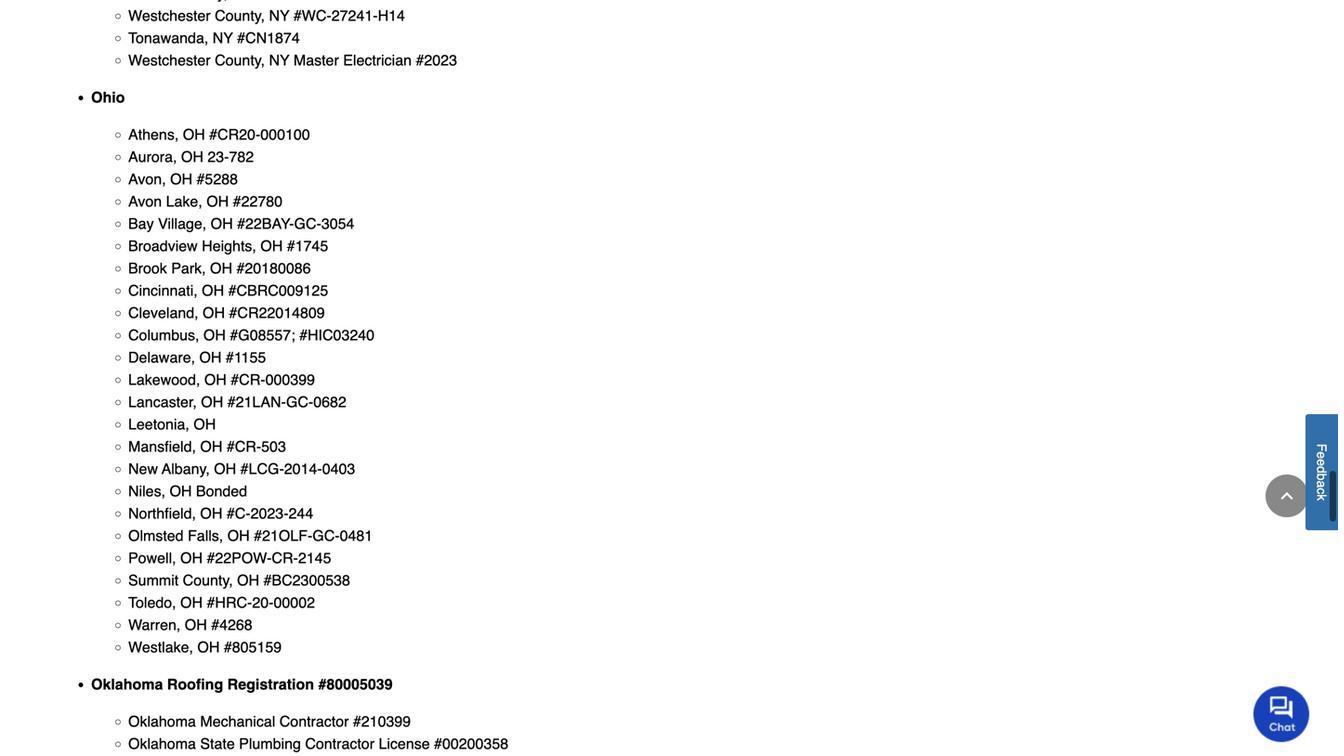 Task type: locate. For each thing, give the bounding box(es) containing it.
delaware,
[[128, 349, 195, 366]]

westchester
[[128, 7, 211, 24], [128, 51, 211, 69]]

2 vertical spatial ny
[[269, 51, 290, 69]]

oh up heights,
[[211, 215, 233, 232]]

2 e from the top
[[1315, 459, 1330, 466]]

k
[[1315, 495, 1330, 501]]

oh down the #4268
[[197, 639, 220, 656]]

aurora,
[[128, 148, 177, 165]]

oklahoma down the westlake,
[[91, 676, 163, 693]]

oklahoma
[[91, 676, 163, 693], [128, 713, 196, 730], [128, 736, 196, 753]]

0 vertical spatial ny
[[269, 7, 290, 24]]

county, down #cn1874
[[215, 51, 265, 69]]

broadview
[[128, 237, 198, 255]]

0 vertical spatial oklahoma
[[91, 676, 163, 693]]

ny left #cn1874
[[213, 29, 233, 46]]

oh up falls,
[[200, 505, 222, 522]]

plumbing
[[239, 736, 301, 753]]

ohio
[[91, 89, 125, 106]]

#80005039
[[318, 676, 393, 693]]

westchester down the tonawanda,
[[128, 51, 211, 69]]

#g08557;
[[230, 327, 295, 344]]

c
[[1315, 488, 1330, 495]]

f e e d b a c k
[[1315, 444, 1330, 501]]

oklahoma for oklahoma roofing registration #80005039
[[91, 676, 163, 693]]

1 vertical spatial ny
[[213, 29, 233, 46]]

county, up #cn1874
[[215, 7, 265, 24]]

chat invite button image
[[1254, 686, 1310, 743]]

000100
[[260, 126, 310, 143]]

#hic03240
[[299, 327, 375, 344]]

ohio athens, oh #cr20-000100 aurora, oh 23-782 avon, oh #5288 avon lake, oh #22780 bay village, oh #22bay-gc-3054 broadview heights, oh #1745 brook park, oh #20180086 cincinnati, oh #cbrc009125 cleveland, oh #cr22014809 columbus, oh #g08557; #hic03240 delaware, oh #1155 lakewood, oh #cr-000399 lancaster, oh #21lan-gc-0682 leetonia, oh mansfield, oh #cr-503 new albany, oh #lcg-2014-0403 niles, oh bonded northfield, oh #c-2023-244 olmsted falls, oh #21olf-gc-0481 powell, oh #22pow-cr-2145 summit county, oh #bc2300538 toledo, oh #hrc-20-00002 warren, oh #4268 westlake, oh #805159
[[91, 89, 375, 656]]

oh right cleveland,
[[203, 304, 225, 321]]

#210399
[[353, 713, 411, 730]]

#hrc-
[[207, 594, 252, 611]]

#1745
[[287, 237, 328, 255]]

#c-
[[227, 505, 251, 522]]

license
[[379, 736, 430, 753]]

1 vertical spatial gc-
[[286, 394, 313, 411]]

#5288
[[197, 170, 238, 188]]

#cr-
[[231, 371, 265, 388], [227, 438, 261, 455]]

1 e from the top
[[1315, 452, 1330, 459]]

oklahoma roofing registration #80005039
[[91, 676, 393, 693]]

#lcg-
[[240, 460, 284, 478]]

#1155
[[226, 349, 266, 366]]

2014-
[[284, 460, 322, 478]]

oh up '#20180086' at the top of page
[[261, 237, 283, 255]]

county, up #hrc-
[[183, 572, 233, 589]]

oklahoma left state
[[128, 736, 196, 753]]

gc- up #1745
[[294, 215, 321, 232]]

brook
[[128, 260, 167, 277]]

1 vertical spatial #cr-
[[227, 438, 261, 455]]

oh left #1155
[[199, 349, 222, 366]]

electrician
[[343, 51, 412, 69]]

westchester up the tonawanda,
[[128, 7, 211, 24]]

leetonia,
[[128, 416, 189, 433]]

gc- up 2145
[[313, 527, 340, 545]]

2 vertical spatial gc-
[[313, 527, 340, 545]]

columbus,
[[128, 327, 199, 344]]

master
[[294, 51, 339, 69]]

#cr- up "#lcg-"
[[227, 438, 261, 455]]

oh left the #4268
[[185, 617, 207, 634]]

#805159
[[224, 639, 282, 656]]

tonawanda,
[[128, 29, 208, 46]]

e
[[1315, 452, 1330, 459], [1315, 459, 1330, 466]]

#00200358
[[434, 736, 509, 753]]

e up d
[[1315, 452, 1330, 459]]

registration
[[227, 676, 314, 693]]

contractor
[[280, 713, 349, 730], [305, 736, 375, 753]]

ny
[[269, 7, 290, 24], [213, 29, 233, 46], [269, 51, 290, 69]]

albany,
[[162, 460, 210, 478]]

ny down #cn1874
[[269, 51, 290, 69]]

oklahoma down roofing
[[128, 713, 196, 730]]

oh down #1155
[[204, 371, 227, 388]]

000399
[[265, 371, 315, 388]]

oh
[[183, 126, 205, 143], [181, 148, 203, 165], [170, 170, 192, 188], [207, 193, 229, 210], [211, 215, 233, 232], [261, 237, 283, 255], [210, 260, 232, 277], [202, 282, 224, 299], [203, 304, 225, 321], [203, 327, 226, 344], [199, 349, 222, 366], [204, 371, 227, 388], [201, 394, 223, 411], [194, 416, 216, 433], [200, 438, 222, 455], [214, 460, 236, 478], [170, 483, 192, 500], [200, 505, 222, 522], [227, 527, 250, 545], [180, 550, 203, 567], [237, 572, 259, 589], [180, 594, 203, 611], [185, 617, 207, 634], [197, 639, 220, 656]]

2 vertical spatial county,
[[183, 572, 233, 589]]

toledo,
[[128, 594, 176, 611]]

county,
[[215, 7, 265, 24], [215, 51, 265, 69], [183, 572, 233, 589]]

oh left #21lan-
[[201, 394, 223, 411]]

d
[[1315, 466, 1330, 474]]

contractor down #210399
[[305, 736, 375, 753]]

gc-
[[294, 215, 321, 232], [286, 394, 313, 411], [313, 527, 340, 545]]

0 vertical spatial westchester
[[128, 7, 211, 24]]

lakewood,
[[128, 371, 200, 388]]

lake,
[[166, 193, 202, 210]]

1 vertical spatial westchester
[[128, 51, 211, 69]]

1 westchester from the top
[[128, 7, 211, 24]]

cincinnati,
[[128, 282, 198, 299]]

#cr- down #1155
[[231, 371, 265, 388]]

ny up #cn1874
[[269, 7, 290, 24]]

#cr22014809
[[229, 304, 325, 321]]

e up b
[[1315, 459, 1330, 466]]

summit
[[128, 572, 179, 589]]

oh down falls,
[[180, 550, 203, 567]]

oh left 23-
[[181, 148, 203, 165]]

contractor up plumbing
[[280, 713, 349, 730]]

gc- down 000399 at the left of page
[[286, 394, 313, 411]]

1 vertical spatial oklahoma
[[128, 713, 196, 730]]

2023-
[[251, 505, 289, 522]]

oh down heights,
[[210, 260, 232, 277]]

niles,
[[128, 483, 165, 500]]



Task type: describe. For each thing, give the bounding box(es) containing it.
244
[[289, 505, 313, 522]]

2 westchester from the top
[[128, 51, 211, 69]]

oh down #5288
[[207, 193, 229, 210]]

#20180086
[[237, 260, 311, 277]]

0 vertical spatial gc-
[[294, 215, 321, 232]]

oh left #hrc-
[[180, 594, 203, 611]]

oh up #1155
[[203, 327, 226, 344]]

h14
[[378, 7, 405, 24]]

oh up lake,
[[170, 170, 192, 188]]

#21lan-
[[227, 394, 286, 411]]

westlake,
[[128, 639, 193, 656]]

westchester county, ny #wc-27241-h14 tonawanda, ny #cn1874 westchester county, ny master electrician #2023
[[128, 7, 457, 69]]

23-
[[208, 148, 229, 165]]

#wc-
[[294, 7, 332, 24]]

#4268
[[211, 617, 253, 634]]

bonded
[[196, 483, 247, 500]]

oh down #c-
[[227, 527, 250, 545]]

#22780
[[233, 193, 283, 210]]

lancaster,
[[128, 394, 197, 411]]

park,
[[171, 260, 206, 277]]

county, inside ohio athens, oh #cr20-000100 aurora, oh 23-782 avon, oh #5288 avon lake, oh #22780 bay village, oh #22bay-gc-3054 broadview heights, oh #1745 brook park, oh #20180086 cincinnati, oh #cbrc009125 cleveland, oh #cr22014809 columbus, oh #g08557; #hic03240 delaware, oh #1155 lakewood, oh #cr-000399 lancaster, oh #21lan-gc-0682 leetonia, oh mansfield, oh #cr-503 new albany, oh #lcg-2014-0403 niles, oh bonded northfield, oh #c-2023-244 olmsted falls, oh #21olf-gc-0481 powell, oh #22pow-cr-2145 summit county, oh #bc2300538 toledo, oh #hrc-20-00002 warren, oh #4268 westlake, oh #805159
[[183, 572, 233, 589]]

avon
[[128, 193, 162, 210]]

avon,
[[128, 170, 166, 188]]

cleveland,
[[128, 304, 199, 321]]

f
[[1315, 444, 1330, 452]]

#cn1874
[[237, 29, 300, 46]]

#22pow-
[[207, 550, 272, 567]]

athens,
[[128, 126, 179, 143]]

a
[[1315, 481, 1330, 488]]

olmsted
[[128, 527, 184, 545]]

oklahoma mechanical contractor #210399 oklahoma state plumbing contractor license #00200358
[[128, 713, 509, 753]]

cr-
[[272, 550, 298, 567]]

2 vertical spatial oklahoma
[[128, 736, 196, 753]]

oh down albany,
[[170, 483, 192, 500]]

chevron up image
[[1278, 487, 1297, 506]]

heights,
[[202, 237, 256, 255]]

scroll to top element
[[1266, 475, 1309, 518]]

oh up albany,
[[200, 438, 222, 455]]

oh down park,
[[202, 282, 224, 299]]

falls,
[[188, 527, 223, 545]]

roofing
[[167, 676, 223, 693]]

northfield,
[[128, 505, 196, 522]]

0 vertical spatial county,
[[215, 7, 265, 24]]

bay
[[128, 215, 154, 232]]

782
[[229, 148, 254, 165]]

village,
[[158, 215, 207, 232]]

0481
[[340, 527, 373, 545]]

503
[[261, 438, 286, 455]]

oklahoma for oklahoma mechanical contractor #210399 oklahoma state plumbing contractor license #00200358
[[128, 713, 196, 730]]

powell,
[[128, 550, 176, 567]]

0 vertical spatial #cr-
[[231, 371, 265, 388]]

state
[[200, 736, 235, 753]]

#2023
[[416, 51, 457, 69]]

oh right leetonia,
[[194, 416, 216, 433]]

#cbrc009125
[[228, 282, 328, 299]]

0403
[[322, 460, 355, 478]]

#21olf-
[[254, 527, 313, 545]]

1 vertical spatial contractor
[[305, 736, 375, 753]]

b
[[1315, 474, 1330, 481]]

warren,
[[128, 617, 181, 634]]

3054
[[321, 215, 354, 232]]

00002
[[274, 594, 315, 611]]

mansfield,
[[128, 438, 196, 455]]

f e e d b a c k button
[[1306, 414, 1338, 531]]

20-
[[252, 594, 274, 611]]

#bc2300538
[[264, 572, 350, 589]]

0682
[[313, 394, 346, 411]]

#cr20-
[[209, 126, 260, 143]]

1 vertical spatial county,
[[215, 51, 265, 69]]

oh down #22pow-
[[237, 572, 259, 589]]

0 vertical spatial contractor
[[280, 713, 349, 730]]

mechanical
[[200, 713, 275, 730]]

oh up bonded on the left of page
[[214, 460, 236, 478]]

oh right athens,
[[183, 126, 205, 143]]

new
[[128, 460, 158, 478]]

#22bay-
[[237, 215, 294, 232]]

27241-
[[332, 7, 378, 24]]

2145
[[298, 550, 331, 567]]



Task type: vqa. For each thing, say whether or not it's contained in the screenshot.
CRAFTSMAN related to CRAFTSMAN V20 20-Volt 4 Ah; Lithium Ion (li-ion) Battery
no



